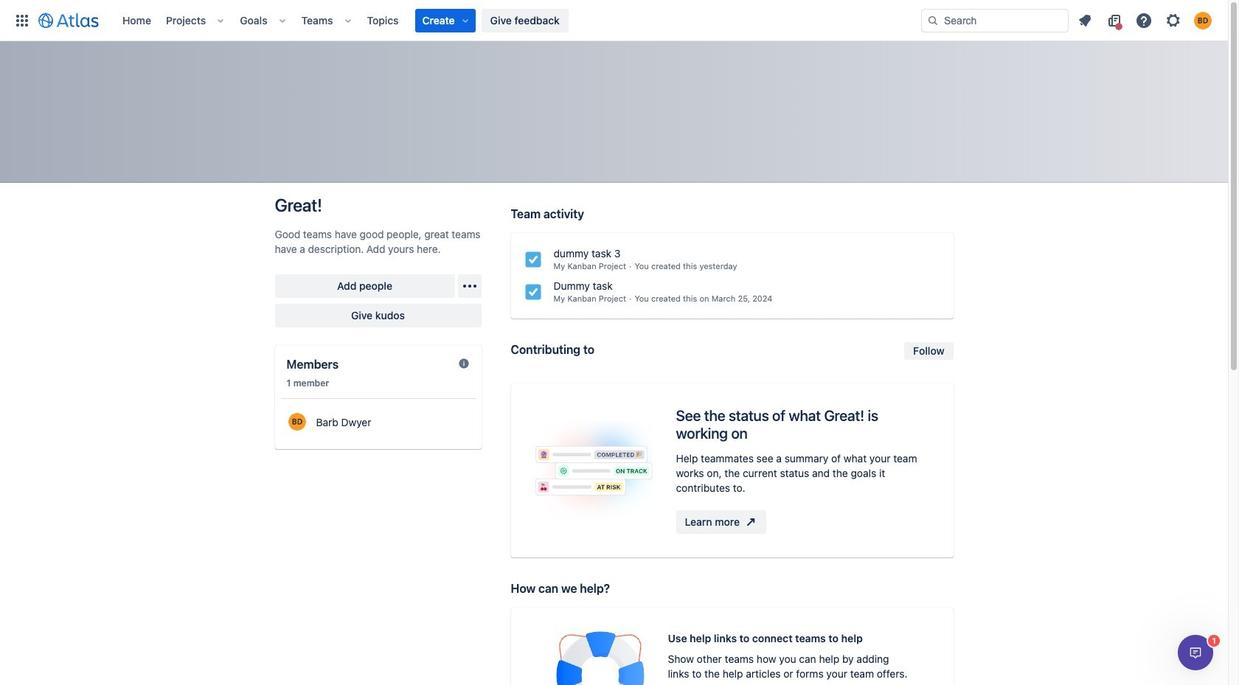 Task type: describe. For each thing, give the bounding box(es) containing it.
switch to... image
[[13, 11, 31, 29]]

Search field
[[922, 8, 1069, 32]]



Task type: vqa. For each thing, say whether or not it's contained in the screenshot.
The Search field on the right top of the page
yes



Task type: locate. For each thing, give the bounding box(es) containing it.
dialog
[[1179, 635, 1214, 671]]

actions image
[[461, 277, 479, 295]]

banner
[[0, 0, 1229, 41]]

top element
[[9, 0, 922, 41]]

search image
[[928, 14, 939, 26]]

help image
[[1136, 11, 1153, 29]]

None search field
[[922, 8, 1069, 32]]



